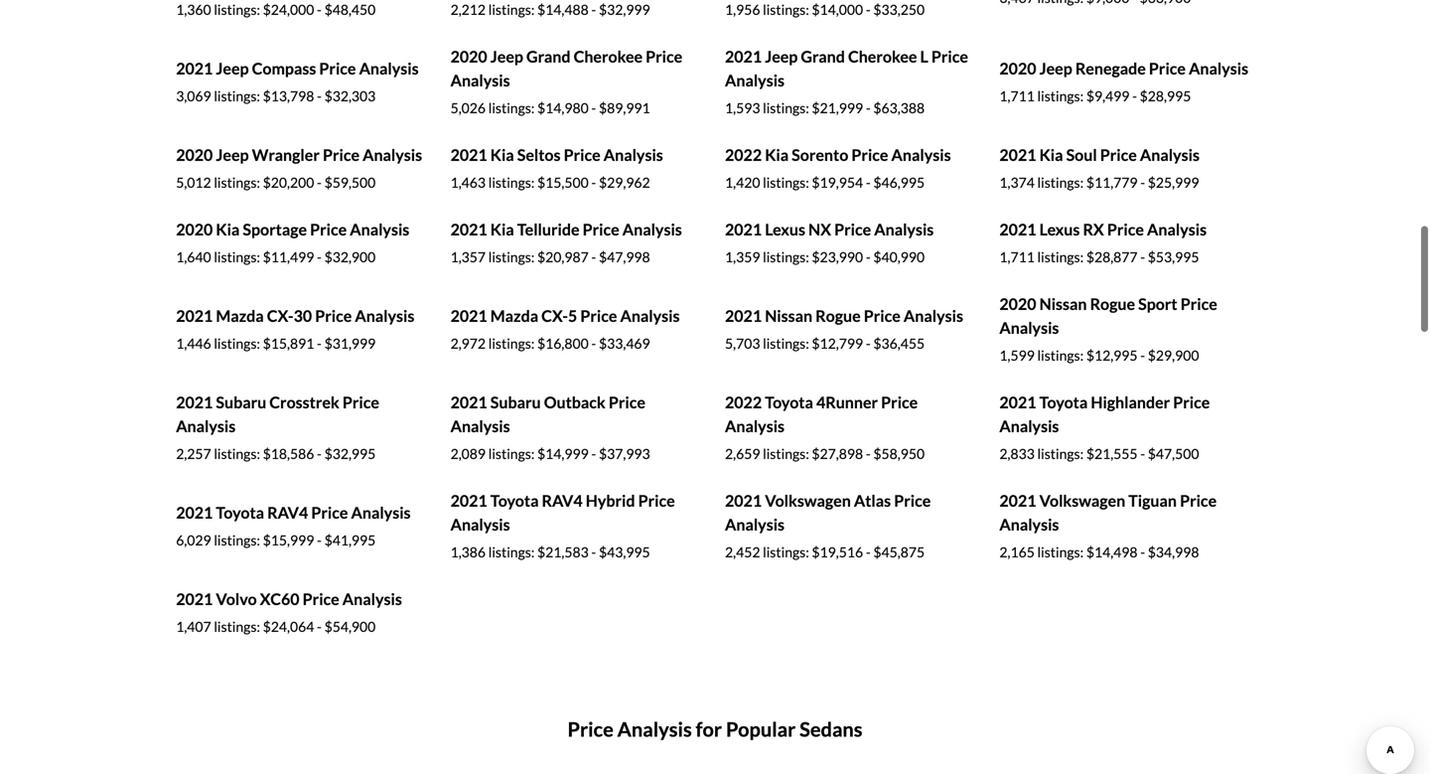 Task type: vqa. For each thing, say whether or not it's contained in the screenshot.
"listings" to the bottom
no



Task type: locate. For each thing, give the bounding box(es) containing it.
nissan inside 2020 nissan rogue sport price analysis 1,599 listings: $12,995 - $29,900
[[1040, 294, 1088, 314]]

0 horizontal spatial rav4
[[267, 503, 308, 522]]

2021 volkswagen tiguan price analysis link
[[1000, 491, 1217, 534]]

listings: right 5,026 on the top left of page
[[489, 100, 535, 116]]

analysis up $40,990
[[875, 220, 934, 239]]

2021 up 1,374
[[1000, 145, 1037, 165]]

2021 inside the 2021 nissan rogue price analysis 5,703 listings: $12,799 - $36,455
[[725, 306, 762, 326]]

2022 inside "2022 toyota 4runner price analysis 2,659 listings: $27,898 - $58,950"
[[725, 393, 762, 412]]

analysis inside 2021 lexus nx price analysis 1,359 listings: $23,990 - $40,990
[[875, 220, 934, 239]]

toyota down $14,999
[[491, 491, 539, 510]]

2022 for 2022 toyota 4runner price analysis
[[725, 393, 762, 412]]

$59,500
[[325, 174, 376, 191]]

2020 inside 2020 jeep grand cherokee price analysis 5,026 listings: $14,980 - $89,991
[[451, 47, 488, 66]]

analysis for 2021 toyota highlander price analysis
[[1000, 416, 1060, 436]]

2021 volkswagen atlas price analysis 2,452 listings: $19,516 - $45,875
[[725, 491, 931, 561]]

jeep for 2021 jeep compass price analysis
[[216, 59, 249, 78]]

2021 down 1,956
[[725, 47, 762, 66]]

2021 lexus nx price analysis link
[[725, 220, 934, 239]]

jeep left compass
[[216, 59, 249, 78]]

2 subaru from the left
[[491, 393, 541, 412]]

30
[[294, 306, 312, 326]]

2020 inside 2020 kia sportage price analysis 1,640 listings: $11,499 - $32,900
[[176, 220, 213, 239]]

rav4 up $15,999
[[267, 503, 308, 522]]

- left $29,900 in the right top of the page
[[1141, 347, 1146, 364]]

analysis up the 1,599
[[1000, 318, 1060, 337]]

$23,990
[[812, 249, 864, 265]]

price down $29,900 in the right top of the page
[[1174, 393, 1211, 412]]

2022 for 2022 kia sorento price analysis
[[725, 145, 762, 165]]

2021 mazda cx-30 price analysis link
[[176, 306, 415, 326]]

2020 inside 2020 jeep renegade price analysis 1,711 listings: $9,499 - $28,995
[[1000, 59, 1037, 78]]

subaru left 'crosstrek' on the bottom of page
[[216, 393, 267, 412]]

1 horizontal spatial cherokee
[[849, 47, 918, 66]]

0 horizontal spatial cherokee
[[574, 47, 643, 66]]

- left $54,900
[[317, 618, 322, 635]]

$24,000
[[263, 1, 314, 18]]

analysis for 2021 jeep compass price analysis
[[359, 59, 419, 78]]

analysis for 2020 jeep wrangler price analysis
[[363, 145, 422, 165]]

2021 toyota rav4 hybrid price analysis 1,386 listings: $21,583 - $43,995
[[451, 491, 675, 561]]

- inside 2021 toyota highlander price analysis 2,833 listings: $21,555 - $47,500
[[1141, 445, 1146, 462]]

1 horizontal spatial rav4
[[542, 491, 583, 510]]

$43,995
[[599, 544, 650, 561]]

2021 mazda cx-30 price analysis 1,446 listings: $15,891 - $31,999
[[176, 306, 415, 352]]

2,659
[[725, 445, 761, 462]]

analysis inside 2021 kia seltos price analysis 1,463 listings: $15,500 - $29,962
[[604, 145, 664, 165]]

nx
[[809, 220, 832, 239]]

$12,995
[[1087, 347, 1138, 364]]

$14,488
[[538, 1, 589, 18]]

listings: inside "2022 toyota 4runner price analysis 2,659 listings: $27,898 - $58,950"
[[763, 445, 810, 462]]

cx- inside 2021 mazda cx-5 price analysis 2,972 listings: $16,800 - $33,469
[[542, 306, 568, 326]]

2,972
[[451, 335, 486, 352]]

- inside 2021 lexus rx price analysis 1,711 listings: $28,877 - $53,995
[[1141, 249, 1146, 265]]

2 lexus from the left
[[1040, 220, 1080, 239]]

price right tiguan
[[1180, 491, 1217, 510]]

listings: right 2,452
[[763, 544, 810, 561]]

toyota for 2,659
[[765, 393, 814, 412]]

1 horizontal spatial grand
[[801, 47, 845, 66]]

1 horizontal spatial nissan
[[1040, 294, 1088, 314]]

price for 2021 nissan rogue price analysis
[[864, 306, 901, 326]]

2021 for 2021 subaru outback price analysis
[[451, 393, 488, 412]]

price up $28,995
[[1150, 59, 1186, 78]]

listings: down seltos
[[489, 174, 535, 191]]

price inside 2021 mazda cx-5 price analysis 2,972 listings: $16,800 - $33,469
[[581, 306, 617, 326]]

kia inside 2021 kia seltos price analysis 1,463 listings: $15,500 - $29,962
[[491, 145, 514, 165]]

price right atlas
[[894, 491, 931, 510]]

2,212 listings: $14,488 - $32,999
[[451, 1, 650, 18]]

2020 for 2020 jeep wrangler price analysis
[[176, 145, 213, 165]]

analysis for 2021 kia seltos price analysis
[[604, 145, 664, 165]]

0 horizontal spatial subaru
[[216, 393, 267, 412]]

analysis inside '2021 volkswagen atlas price analysis 2,452 listings: $19,516 - $45,875'
[[725, 515, 785, 534]]

cx-
[[267, 306, 294, 326], [542, 306, 568, 326]]

2021 for 2021 kia seltos price analysis
[[451, 145, 488, 165]]

1,359
[[725, 249, 761, 265]]

analysis for 2021 volkswagen tiguan price analysis
[[1000, 515, 1060, 534]]

1 mazda from the left
[[216, 306, 264, 326]]

analysis inside 2021 subaru outback price analysis 2,089 listings: $14,999 - $37,993
[[451, 416, 510, 436]]

-
[[317, 1, 322, 18], [592, 1, 596, 18], [866, 1, 871, 18], [317, 88, 322, 104], [1133, 88, 1138, 104], [592, 100, 596, 116], [866, 100, 871, 116], [317, 174, 322, 191], [592, 174, 596, 191], [866, 174, 871, 191], [1141, 174, 1146, 191], [317, 249, 322, 265], [592, 249, 596, 265], [866, 249, 871, 265], [1141, 249, 1146, 265], [317, 335, 322, 352], [592, 335, 596, 352], [866, 335, 871, 352], [1141, 347, 1146, 364], [317, 445, 322, 462], [592, 445, 596, 462], [866, 445, 871, 462], [1141, 445, 1146, 462], [317, 532, 322, 549], [592, 544, 596, 561], [866, 544, 871, 561], [1141, 544, 1146, 561], [317, 618, 322, 635]]

cherokee for l
[[849, 47, 918, 66]]

2021 inside 2021 toyota highlander price analysis 2,833 listings: $21,555 - $47,500
[[1000, 393, 1037, 412]]

$21,583
[[538, 544, 589, 561]]

price for 2022 kia sorento price analysis
[[852, 145, 889, 165]]

nissan for 5,703
[[765, 306, 813, 326]]

price up $32,303
[[319, 59, 356, 78]]

- left $63,388
[[866, 100, 871, 116]]

listings: inside 2021 lexus rx price analysis 1,711 listings: $28,877 - $53,995
[[1038, 249, 1084, 265]]

2020 for 2020 jeep grand cherokee price analysis
[[451, 47, 488, 66]]

price for 2021 volkswagen tiguan price analysis
[[1180, 491, 1217, 510]]

1,357
[[451, 249, 486, 265]]

1,593
[[725, 100, 761, 116]]

analysis for 2022 kia sorento price analysis
[[892, 145, 951, 165]]

subaru inside 2021 subaru outback price analysis 2,089 listings: $14,999 - $37,993
[[491, 393, 541, 412]]

mazda up "$16,800"
[[491, 306, 539, 326]]

2021 down 2,659
[[725, 491, 762, 510]]

$32,995
[[325, 445, 376, 462]]

2021 kia seltos price analysis link
[[451, 145, 664, 165]]

2021 up 6,029
[[176, 503, 213, 522]]

listings: right 2,257
[[214, 445, 260, 462]]

- right $28,877
[[1141, 249, 1146, 265]]

- left $40,990
[[866, 249, 871, 265]]

2 cherokee from the left
[[849, 47, 918, 66]]

price inside 2020 kia sportage price analysis 1,640 listings: $11,499 - $32,900
[[310, 220, 347, 239]]

kia for sorento
[[765, 145, 789, 165]]

$16,800
[[538, 335, 589, 352]]

2021 for 2021 jeep compass price analysis
[[176, 59, 213, 78]]

listings: right 2,089
[[489, 445, 535, 462]]

2 volkswagen from the left
[[1040, 491, 1126, 510]]

0 horizontal spatial grand
[[527, 47, 571, 66]]

2021 down the 1,599
[[1000, 393, 1037, 412]]

2020 jeep grand cherokee price analysis link
[[451, 47, 683, 90]]

0 horizontal spatial nissan
[[765, 306, 813, 326]]

2021 jeep grand cherokee l price analysis link
[[725, 47, 969, 90]]

nissan up $12,799
[[765, 306, 813, 326]]

1,711 inside 2021 lexus rx price analysis 1,711 listings: $28,877 - $53,995
[[1000, 249, 1035, 265]]

$28,995
[[1140, 88, 1192, 104]]

- right "$21,555"
[[1141, 445, 1146, 462]]

analysis up the $33,469
[[620, 306, 680, 326]]

$15,500
[[538, 174, 589, 191]]

2020 kia sportage price analysis 1,640 listings: $11,499 - $32,900
[[176, 220, 410, 265]]

price up $15,500
[[564, 145, 601, 165]]

toyota for 2,833
[[1040, 393, 1088, 412]]

analysis inside 2021 volkswagen tiguan price analysis 2,165 listings: $14,498 - $34,998
[[1000, 515, 1060, 534]]

- right $14,000
[[866, 1, 871, 18]]

1,711 inside 2020 jeep renegade price analysis 1,711 listings: $9,499 - $28,995
[[1000, 88, 1035, 104]]

2021 jeep compass price analysis link
[[176, 59, 419, 78]]

price inside the 2021 kia telluride price analysis 1,357 listings: $20,987 - $47,998
[[583, 220, 620, 239]]

- right $27,898
[[866, 445, 871, 462]]

price inside the 2021 nissan rogue price analysis 5,703 listings: $12,799 - $36,455
[[864, 306, 901, 326]]

analysis inside 2021 kia soul price analysis 1,374 listings: $11,779 - $25,999
[[1141, 145, 1200, 165]]

jeep left renegade
[[1040, 59, 1073, 78]]

price for 2020 kia sportage price analysis
[[310, 220, 347, 239]]

listings:
[[214, 1, 260, 18], [489, 1, 535, 18], [763, 1, 810, 18], [214, 88, 260, 104], [1038, 88, 1084, 104], [489, 100, 535, 116], [763, 100, 810, 116], [214, 174, 260, 191], [489, 174, 535, 191], [763, 174, 810, 191], [1038, 174, 1084, 191], [214, 249, 260, 265], [489, 249, 535, 265], [763, 249, 810, 265], [1038, 249, 1084, 265], [214, 335, 260, 352], [489, 335, 535, 352], [763, 335, 810, 352], [1038, 347, 1084, 364], [214, 445, 260, 462], [489, 445, 535, 462], [763, 445, 810, 462], [1038, 445, 1084, 462], [214, 532, 260, 549], [489, 544, 535, 561], [763, 544, 810, 561], [1038, 544, 1084, 561], [214, 618, 260, 635]]

1 cx- from the left
[[267, 306, 294, 326]]

- inside the 2021 nissan rogue price analysis 5,703 listings: $12,799 - $36,455
[[866, 335, 871, 352]]

price inside 2021 lexus nx price analysis 1,359 listings: $23,990 - $40,990
[[835, 220, 872, 239]]

2020 jeep renegade price analysis 1,711 listings: $9,499 - $28,995
[[1000, 59, 1249, 104]]

2022 up 2,659
[[725, 393, 762, 412]]

price up $47,998
[[583, 220, 620, 239]]

2020 up 1,640 on the left of page
[[176, 220, 213, 239]]

price inside 2020 jeep grand cherokee price analysis 5,026 listings: $14,980 - $89,991
[[646, 47, 683, 66]]

kia for soul
[[1040, 145, 1064, 165]]

1 cherokee from the left
[[574, 47, 643, 66]]

2020 up the 1,599
[[1000, 294, 1037, 314]]

mazda for 30
[[216, 306, 264, 326]]

price up "$32,995"
[[343, 393, 379, 412]]

$53,995
[[1148, 249, 1200, 265]]

cx- up "$16,800"
[[542, 306, 568, 326]]

analysis inside the 2021 nissan rogue price analysis 5,703 listings: $12,799 - $36,455
[[904, 306, 964, 326]]

2022 inside "2022 kia sorento price analysis 1,420 listings: $19,954 - $46,995"
[[725, 145, 762, 165]]

$33,469
[[599, 335, 650, 352]]

price inside 2020 jeep renegade price analysis 1,711 listings: $9,499 - $28,995
[[1150, 59, 1186, 78]]

analysis inside 2021 toyota highlander price analysis 2,833 listings: $21,555 - $47,500
[[1000, 416, 1060, 436]]

1 horizontal spatial volkswagen
[[1040, 491, 1126, 510]]

$47,998
[[599, 249, 650, 265]]

listings: right 1,956
[[763, 1, 810, 18]]

listings: right the 1,599
[[1038, 347, 1084, 364]]

volkswagen
[[765, 491, 851, 510], [1040, 491, 1126, 510]]

price up $54,900
[[303, 589, 340, 609]]

price inside "2022 toyota 4runner price analysis 2,659 listings: $27,898 - $58,950"
[[881, 393, 918, 412]]

l
[[921, 47, 929, 66]]

2021 toyota rav4 hybrid price analysis link
[[451, 491, 675, 534]]

analysis inside the 2021 kia telluride price analysis 1,357 listings: $20,987 - $47,998
[[623, 220, 682, 239]]

listings: right 5,012
[[214, 174, 260, 191]]

2020 left renegade
[[1000, 59, 1037, 78]]

compass
[[252, 59, 316, 78]]

$15,999
[[263, 532, 314, 549]]

2021 inside 2021 subaru outback price analysis 2,089 listings: $14,999 - $37,993
[[451, 393, 488, 412]]

volkswagen down "$21,555"
[[1040, 491, 1126, 510]]

2021 for 2021 toyota rav4 hybrid price analysis
[[451, 491, 488, 510]]

cherokee inside the 2021 jeep grand cherokee l price analysis 1,593 listings: $21,999 - $63,388
[[849, 47, 918, 66]]

price inside 2021 volkswagen tiguan price analysis 2,165 listings: $14,498 - $34,998
[[1180, 491, 1217, 510]]

soul
[[1067, 145, 1098, 165]]

price up $28,877
[[1108, 220, 1145, 239]]

analysis up $32,900
[[350, 220, 410, 239]]

1 vertical spatial 1,711
[[1000, 249, 1035, 265]]

listings: inside 2020 jeep renegade price analysis 1,711 listings: $9,499 - $28,995
[[1038, 88, 1084, 104]]

jeep
[[491, 47, 524, 66], [765, 47, 798, 66], [216, 59, 249, 78], [1040, 59, 1073, 78], [216, 145, 249, 165]]

2021 toyota rav4 price analysis link
[[176, 503, 411, 522]]

$32,900
[[325, 249, 376, 265]]

cherokee for price
[[574, 47, 643, 66]]

subaru inside 2021 subaru crosstrek price analysis 2,257 listings: $18,586 - $32,995
[[216, 393, 267, 412]]

kia left soul
[[1040, 145, 1064, 165]]

toyota left 'highlander'
[[1040, 393, 1088, 412]]

0 horizontal spatial volkswagen
[[765, 491, 851, 510]]

2021 down 1,374
[[1000, 220, 1037, 239]]

- inside the 2021 jeep grand cherokee l price analysis 1,593 listings: $21,999 - $63,388
[[866, 100, 871, 116]]

2021 subaru outback price analysis link
[[451, 393, 646, 436]]

price for 2020 jeep renegade price analysis
[[1150, 59, 1186, 78]]

volkswagen inside '2021 volkswagen atlas price analysis 2,452 listings: $19,516 - $45,875'
[[765, 491, 851, 510]]

grand inside the 2021 jeep grand cherokee l price analysis 1,593 listings: $21,999 - $63,388
[[801, 47, 845, 66]]

listings: right 2,659
[[763, 445, 810, 462]]

- right $19,516
[[866, 544, 871, 561]]

toyota for 6,029
[[216, 503, 264, 522]]

listings: right 2,972
[[489, 335, 535, 352]]

listings: right 1,640 on the left of page
[[214, 249, 260, 265]]

- left '$25,999'
[[1141, 174, 1146, 191]]

0 vertical spatial 2022
[[725, 145, 762, 165]]

1,360
[[176, 1, 211, 18]]

2021 inside 2021 subaru crosstrek price analysis 2,257 listings: $18,586 - $32,995
[[176, 393, 213, 412]]

analysis inside 2020 kia sportage price analysis 1,640 listings: $11,499 - $32,900
[[350, 220, 410, 239]]

analysis inside 2020 jeep grand cherokee price analysis 5,026 listings: $14,980 - $89,991
[[451, 71, 510, 90]]

volkswagen down $27,898
[[765, 491, 851, 510]]

0 horizontal spatial cx-
[[267, 306, 294, 326]]

- right $11,499
[[317, 249, 322, 265]]

2021 toyota rav4 price analysis 6,029 listings: $15,999 - $41,995
[[176, 503, 411, 549]]

outback
[[544, 393, 606, 412]]

2021 inside 2021 kia soul price analysis 1,374 listings: $11,779 - $25,999
[[1000, 145, 1037, 165]]

1 horizontal spatial cx-
[[542, 306, 568, 326]]

1 horizontal spatial subaru
[[491, 393, 541, 412]]

1 subaru from the left
[[216, 393, 267, 412]]

1 lexus from the left
[[765, 220, 806, 239]]

price for 2022 toyota 4runner price analysis
[[881, 393, 918, 412]]

price right hybrid
[[638, 491, 675, 510]]

jeep down 1,956 listings: $14,000 - $33,250
[[765, 47, 798, 66]]

0 horizontal spatial lexus
[[765, 220, 806, 239]]

price up $59,500
[[323, 145, 360, 165]]

2021 up 2,257
[[176, 393, 213, 412]]

jeep inside 2020 jeep wrangler price analysis 5,012 listings: $20,200 - $59,500
[[216, 145, 249, 165]]

lexus inside 2021 lexus rx price analysis 1,711 listings: $28,877 - $53,995
[[1040, 220, 1080, 239]]

2 grand from the left
[[801, 47, 845, 66]]

nissan
[[1040, 294, 1088, 314], [765, 306, 813, 326]]

2021 inside the 2021 jeep grand cherokee l price analysis 1,593 listings: $21,999 - $63,388
[[725, 47, 762, 66]]

2 2022 from the top
[[725, 393, 762, 412]]

rx
[[1083, 220, 1105, 239]]

analysis for 2020 jeep renegade price analysis
[[1189, 59, 1249, 78]]

2 mazda from the left
[[491, 306, 539, 326]]

kia left seltos
[[491, 145, 514, 165]]

highlander
[[1091, 393, 1171, 412]]

grand for 5,026
[[527, 47, 571, 66]]

0 horizontal spatial mazda
[[216, 306, 264, 326]]

rogue inside the 2021 nissan rogue price analysis 5,703 listings: $12,799 - $36,455
[[816, 306, 861, 326]]

xc60
[[260, 589, 300, 609]]

2021 for 2021 volkswagen tiguan price analysis
[[1000, 491, 1037, 510]]

toyota inside 2021 toyota rav4 hybrid price analysis 1,386 listings: $21,583 - $43,995
[[491, 491, 539, 510]]

rav4 down $14,999
[[542, 491, 583, 510]]

2020 nissan rogue sport price analysis 1,599 listings: $12,995 - $29,900
[[1000, 294, 1218, 364]]

2021 up 1,359
[[725, 220, 762, 239]]

price inside 2021 subaru crosstrek price analysis 2,257 listings: $18,586 - $32,995
[[343, 393, 379, 412]]

crosstrek
[[270, 393, 340, 412]]

nissan inside the 2021 nissan rogue price analysis 5,703 listings: $12,799 - $36,455
[[765, 306, 813, 326]]

- left "$32,995"
[[317, 445, 322, 462]]

1 vertical spatial 2022
[[725, 393, 762, 412]]

- inside 2020 kia sportage price analysis 1,640 listings: $11,499 - $32,900
[[317, 249, 322, 265]]

1 horizontal spatial mazda
[[491, 306, 539, 326]]

2021 jeep compass price analysis 3,069 listings: $13,798 - $32,303
[[176, 59, 419, 104]]

2020 for 2020 jeep renegade price analysis
[[1000, 59, 1037, 78]]

kia
[[491, 145, 514, 165], [765, 145, 789, 165], [1040, 145, 1064, 165], [216, 220, 240, 239], [491, 220, 514, 239]]

volvo
[[216, 589, 257, 609]]

2021 for 2021 lexus nx price analysis
[[725, 220, 762, 239]]

- right $14,999
[[592, 445, 596, 462]]

analysis inside "2022 kia sorento price analysis 1,420 listings: $19,954 - $46,995"
[[892, 145, 951, 165]]

- left $43,995
[[592, 544, 596, 561]]

2021 inside "2021 toyota rav4 price analysis 6,029 listings: $15,999 - $41,995"
[[176, 503, 213, 522]]

2021 inside 2021 lexus rx price analysis 1,711 listings: $28,877 - $53,995
[[1000, 220, 1037, 239]]

price right 5
[[581, 306, 617, 326]]

toyota inside "2022 toyota 4runner price analysis 2,659 listings: $27,898 - $58,950"
[[765, 393, 814, 412]]

price for 2021 volkswagen atlas price analysis
[[894, 491, 931, 510]]

2021 for 2021 subaru crosstrek price analysis
[[176, 393, 213, 412]]

analysis inside the 2021 jeep compass price analysis 3,069 listings: $13,798 - $32,303
[[359, 59, 419, 78]]

$14,000
[[812, 1, 864, 18]]

analysis up $47,998
[[623, 220, 682, 239]]

analysis for 2020 kia sportage price analysis
[[350, 220, 410, 239]]

1 horizontal spatial lexus
[[1040, 220, 1080, 239]]

listings: down soul
[[1038, 174, 1084, 191]]

price for 2020 jeep wrangler price analysis
[[323, 145, 360, 165]]

1 grand from the left
[[527, 47, 571, 66]]

price inside "2022 kia sorento price analysis 1,420 listings: $19,954 - $46,995"
[[852, 145, 889, 165]]

2020
[[451, 47, 488, 66], [1000, 59, 1037, 78], [176, 145, 213, 165], [176, 220, 213, 239], [1000, 294, 1037, 314]]

kia left sorento
[[765, 145, 789, 165]]

price inside 2021 kia seltos price analysis 1,463 listings: $15,500 - $29,962
[[564, 145, 601, 165]]

analysis for 2021 toyota rav4 price analysis
[[351, 503, 411, 522]]

$15,891
[[263, 335, 314, 352]]

2021 for 2021 lexus rx price analysis
[[1000, 220, 1037, 239]]

2 1,711 from the top
[[1000, 249, 1035, 265]]

2021 inside 2021 mazda cx-5 price analysis 2,972 listings: $16,800 - $33,469
[[451, 306, 488, 326]]

price inside 2021 subaru outback price analysis 2,089 listings: $14,999 - $37,993
[[609, 393, 646, 412]]

price up $46,995
[[852, 145, 889, 165]]

$46,995
[[874, 174, 925, 191]]

analysis up the "2,165" at the bottom right
[[1000, 515, 1060, 534]]

analysis up $59,500
[[363, 145, 422, 165]]

1 1,711 from the top
[[1000, 88, 1035, 104]]

price for 2021 kia soul price analysis
[[1101, 145, 1138, 165]]

2021 inside the 2021 jeep compass price analysis 3,069 listings: $13,798 - $32,303
[[176, 59, 213, 78]]

2,165
[[1000, 544, 1035, 561]]

2021 inside 2021 volvo xc60 price analysis 1,407 listings: $24,064 - $54,900
[[176, 589, 213, 609]]

toyota left 4runner at the bottom right
[[765, 393, 814, 412]]

price up $41,995
[[311, 503, 348, 522]]

analysis up $53,995
[[1148, 220, 1207, 239]]

2021 lexus nx price analysis 1,359 listings: $23,990 - $40,990
[[725, 220, 934, 265]]

price inside the 2021 jeep compass price analysis 3,069 listings: $13,798 - $32,303
[[319, 59, 356, 78]]

- right $13,798 at left
[[317, 88, 322, 104]]

kia inside 2020 kia sportage price analysis 1,640 listings: $11,499 - $32,900
[[216, 220, 240, 239]]

grand
[[527, 47, 571, 66], [801, 47, 845, 66]]

jeep for 2020 jeep renegade price analysis
[[1040, 59, 1073, 78]]

listings: right the 1,386
[[489, 544, 535, 561]]

2021 for 2021 kia telluride price analysis
[[451, 220, 488, 239]]

2020 down 2,212 on the top of page
[[451, 47, 488, 66]]

analysis up 2,833
[[1000, 416, 1060, 436]]

volkswagen inside 2021 volkswagen tiguan price analysis 2,165 listings: $14,498 - $34,998
[[1040, 491, 1126, 510]]

listings: down volvo
[[214, 618, 260, 635]]

2021 inside 2021 kia seltos price analysis 1,463 listings: $15,500 - $29,962
[[451, 145, 488, 165]]

listings: right 1,593
[[763, 100, 810, 116]]

2021 mazda cx-5 price analysis link
[[451, 306, 680, 326]]

2021 up 1,357
[[451, 220, 488, 239]]

cherokee down $32,999
[[574, 47, 643, 66]]

analysis up $28,995
[[1189, 59, 1249, 78]]

price right 30
[[315, 306, 352, 326]]

2021 for 2021 toyota highlander price analysis
[[1000, 393, 1037, 412]]

1,711 for 2020 jeep renegade price analysis
[[1000, 88, 1035, 104]]

$54,900
[[325, 618, 376, 635]]

2020 inside 2020 jeep wrangler price analysis 5,012 listings: $20,200 - $59,500
[[176, 145, 213, 165]]

listings: inside 2020 jeep wrangler price analysis 5,012 listings: $20,200 - $59,500
[[214, 174, 260, 191]]

price up $11,779
[[1101, 145, 1138, 165]]

2021 inside 2021 lexus nx price analysis 1,359 listings: $23,990 - $40,990
[[725, 220, 762, 239]]

price right sport
[[1181, 294, 1218, 314]]

price down $32,999
[[646, 47, 683, 66]]

kia for sportage
[[216, 220, 240, 239]]

2021 lexus rx price analysis link
[[1000, 220, 1207, 239]]

listings: right 1,446
[[214, 335, 260, 352]]

0 vertical spatial 1,711
[[1000, 88, 1035, 104]]

sportage
[[243, 220, 307, 239]]

1,711
[[1000, 88, 1035, 104], [1000, 249, 1035, 265]]

$31,999
[[325, 335, 376, 352]]

price for 2021 subaru outback price analysis
[[609, 393, 646, 412]]

2021 inside '2021 volkswagen atlas price analysis 2,452 listings: $19,516 - $45,875'
[[725, 491, 762, 510]]

2 cx- from the left
[[542, 306, 568, 326]]

price for 2021 kia seltos price analysis
[[564, 145, 601, 165]]

2021 down 2,089
[[451, 491, 488, 510]]

rav4
[[542, 491, 583, 510], [267, 503, 308, 522]]

2020 jeep wrangler price analysis link
[[176, 145, 422, 165]]

- right $19,954 at right top
[[866, 174, 871, 191]]

1 volkswagen from the left
[[765, 491, 851, 510]]

mazda
[[216, 306, 264, 326], [491, 306, 539, 326]]

1 horizontal spatial rogue
[[1091, 294, 1136, 314]]

toyota for analysis
[[491, 491, 539, 510]]

analysis up $46,995
[[892, 145, 951, 165]]

- left $59,500
[[317, 174, 322, 191]]

price up $32,900
[[310, 220, 347, 239]]

2021 lexus rx price analysis 1,711 listings: $28,877 - $53,995
[[1000, 220, 1207, 265]]

analysis for 2021 lexus nx price analysis
[[875, 220, 934, 239]]

2021 volkswagen atlas price analysis link
[[725, 491, 931, 534]]

price inside "2021 toyota rav4 price analysis 6,029 listings: $15,999 - $41,995"
[[311, 503, 348, 522]]

seltos
[[517, 145, 561, 165]]

listings: inside 2020 kia sportage price analysis 1,640 listings: $11,499 - $32,900
[[214, 249, 260, 265]]

listings: right 6,029
[[214, 532, 260, 549]]

$20,200
[[263, 174, 314, 191]]

price for 2021 kia telluride price analysis
[[583, 220, 620, 239]]

0 horizontal spatial rogue
[[816, 306, 861, 326]]

grand for analysis
[[801, 47, 845, 66]]

2020 for 2020 kia sportage price analysis
[[176, 220, 213, 239]]

cherokee left l
[[849, 47, 918, 66]]

analysis for 2021 subaru crosstrek price analysis
[[176, 416, 236, 436]]

analysis inside 2021 lexus rx price analysis 1,711 listings: $28,877 - $53,995
[[1148, 220, 1207, 239]]

1 2022 from the top
[[725, 145, 762, 165]]

2021
[[725, 47, 762, 66], [176, 59, 213, 78], [451, 145, 488, 165], [1000, 145, 1037, 165], [451, 220, 488, 239], [725, 220, 762, 239], [1000, 220, 1037, 239], [176, 306, 213, 326], [451, 306, 488, 326], [725, 306, 762, 326], [176, 393, 213, 412], [451, 393, 488, 412], [1000, 393, 1037, 412], [451, 491, 488, 510], [725, 491, 762, 510], [1000, 491, 1037, 510], [176, 503, 213, 522], [176, 589, 213, 609]]

$19,954
[[812, 174, 864, 191]]



Task type: describe. For each thing, give the bounding box(es) containing it.
$21,555
[[1087, 445, 1138, 462]]

sport
[[1139, 294, 1178, 314]]

rav4 for hybrid
[[542, 491, 583, 510]]

2020 kia sportage price analysis link
[[176, 220, 410, 239]]

kia for telluride
[[491, 220, 514, 239]]

price inside 2021 toyota rav4 hybrid price analysis 1,386 listings: $21,583 - $43,995
[[638, 491, 675, 510]]

- inside 2021 subaru outback price analysis 2,089 listings: $14,999 - $37,993
[[592, 445, 596, 462]]

- inside 2021 kia soul price analysis 1,374 listings: $11,779 - $25,999
[[1141, 174, 1146, 191]]

2021 nissan rogue price analysis 5,703 listings: $12,799 - $36,455
[[725, 306, 964, 352]]

$29,962
[[599, 174, 650, 191]]

listings: inside 2021 volkswagen tiguan price analysis 2,165 listings: $14,498 - $34,998
[[1038, 544, 1084, 561]]

6,029
[[176, 532, 211, 549]]

lexus for rx
[[1040, 220, 1080, 239]]

analysis inside 2021 mazda cx-30 price analysis 1,446 listings: $15,891 - $31,999
[[355, 306, 415, 326]]

$58,950
[[874, 445, 925, 462]]

listings: inside 2021 toyota highlander price analysis 2,833 listings: $21,555 - $47,500
[[1038, 445, 1084, 462]]

- inside 2021 mazda cx-30 price analysis 1,446 listings: $15,891 - $31,999
[[317, 335, 322, 352]]

listings: right 2,212 on the top of page
[[489, 1, 535, 18]]

- inside 2021 subaru crosstrek price analysis 2,257 listings: $18,586 - $32,995
[[317, 445, 322, 462]]

cx- for 30
[[267, 306, 294, 326]]

analysis for 2021 kia soul price analysis
[[1141, 145, 1200, 165]]

$28,877
[[1087, 249, 1138, 265]]

2021 kia seltos price analysis 1,463 listings: $15,500 - $29,962
[[451, 145, 664, 191]]

subaru for crosstrek
[[216, 393, 267, 412]]

2021 volkswagen tiguan price analysis 2,165 listings: $14,498 - $34,998
[[1000, 491, 1217, 561]]

listings: inside 2021 volvo xc60 price analysis 1,407 listings: $24,064 - $54,900
[[214, 618, 260, 635]]

listings: inside the 2021 jeep compass price analysis 3,069 listings: $13,798 - $32,303
[[214, 88, 260, 104]]

1,956 listings: $14,000 - $33,250
[[725, 1, 925, 18]]

$41,995
[[325, 532, 376, 549]]

wrangler
[[252, 145, 320, 165]]

2021 for 2021 kia soul price analysis
[[1000, 145, 1037, 165]]

2021 mazda cx-5 price analysis 2,972 listings: $16,800 - $33,469
[[451, 306, 680, 352]]

analysis inside the 2021 jeep grand cherokee l price analysis 1,593 listings: $21,999 - $63,388
[[725, 71, 785, 90]]

$14,980
[[538, 100, 589, 116]]

1,374
[[1000, 174, 1035, 191]]

price for 2021 lexus rx price analysis
[[1108, 220, 1145, 239]]

- inside 2021 lexus nx price analysis 1,359 listings: $23,990 - $40,990
[[866, 249, 871, 265]]

- inside "2022 kia sorento price analysis 1,420 listings: $19,954 - $46,995"
[[866, 174, 871, 191]]

- inside 2021 volkswagen tiguan price analysis 2,165 listings: $14,498 - $34,998
[[1141, 544, 1146, 561]]

price inside 2020 nissan rogue sport price analysis 1,599 listings: $12,995 - $29,900
[[1181, 294, 1218, 314]]

jeep for 2020 jeep grand cherokee price analysis
[[491, 47, 524, 66]]

2020 for 2020 nissan rogue sport price analysis
[[1000, 294, 1037, 314]]

analysis inside 2021 toyota rav4 hybrid price analysis 1,386 listings: $21,583 - $43,995
[[451, 515, 510, 534]]

2,452
[[725, 544, 761, 561]]

listings: inside 2021 lexus nx price analysis 1,359 listings: $23,990 - $40,990
[[763, 249, 810, 265]]

rav4 for price
[[267, 503, 308, 522]]

- inside "2021 toyota rav4 price analysis 6,029 listings: $15,999 - $41,995"
[[317, 532, 322, 549]]

2021 toyota highlander price analysis 2,833 listings: $21,555 - $47,500
[[1000, 393, 1211, 462]]

- inside "2022 toyota 4runner price analysis 2,659 listings: $27,898 - $58,950"
[[866, 445, 871, 462]]

$48,450
[[325, 1, 376, 18]]

$40,990
[[874, 249, 925, 265]]

analysis inside 2021 mazda cx-5 price analysis 2,972 listings: $16,800 - $33,469
[[620, 306, 680, 326]]

price inside the 2021 jeep grand cherokee l price analysis 1,593 listings: $21,999 - $63,388
[[932, 47, 969, 66]]

2021 jeep grand cherokee l price analysis 1,593 listings: $21,999 - $63,388
[[725, 47, 969, 116]]

price inside 2021 mazda cx-30 price analysis 1,446 listings: $15,891 - $31,999
[[315, 306, 352, 326]]

1,386
[[451, 544, 486, 561]]

$33,250
[[874, 1, 925, 18]]

2021 for 2021 nissan rogue price analysis
[[725, 306, 762, 326]]

analysis for 2021 volvo xc60 price analysis
[[343, 589, 402, 609]]

$11,499
[[263, 249, 314, 265]]

- inside the 2021 kia telluride price analysis 1,357 listings: $20,987 - $47,998
[[592, 249, 596, 265]]

$27,898
[[812, 445, 864, 462]]

2021 for 2021 mazda cx-5 price analysis
[[451, 306, 488, 326]]

listings: inside the 2021 jeep grand cherokee l price analysis 1,593 listings: $21,999 - $63,388
[[763, 100, 810, 116]]

2021 kia telluride price analysis link
[[451, 220, 682, 239]]

- inside 2020 jeep renegade price analysis 1,711 listings: $9,499 - $28,995
[[1133, 88, 1138, 104]]

- inside '2021 volkswagen atlas price analysis 2,452 listings: $19,516 - $45,875'
[[866, 544, 871, 561]]

2021 for 2021 mazda cx-30 price analysis
[[176, 306, 213, 326]]

- inside 2020 nissan rogue sport price analysis 1,599 listings: $12,995 - $29,900
[[1141, 347, 1146, 364]]

2021 for 2021 toyota rav4 price analysis
[[176, 503, 213, 522]]

listings: inside the 2021 nissan rogue price analysis 5,703 listings: $12,799 - $36,455
[[763, 335, 810, 352]]

2021 volvo xc60 price analysis 1,407 listings: $24,064 - $54,900
[[176, 589, 402, 635]]

5,703
[[725, 335, 761, 352]]

listings: inside 2021 subaru outback price analysis 2,089 listings: $14,999 - $37,993
[[489, 445, 535, 462]]

mazda for 5
[[491, 306, 539, 326]]

- inside 2021 kia seltos price analysis 1,463 listings: $15,500 - $29,962
[[592, 174, 596, 191]]

listings: inside 2021 mazda cx-30 price analysis 1,446 listings: $15,891 - $31,999
[[214, 335, 260, 352]]

listings: inside 2021 mazda cx-5 price analysis 2,972 listings: $16,800 - $33,469
[[489, 335, 535, 352]]

1,407
[[176, 618, 211, 635]]

2021 kia soul price analysis 1,374 listings: $11,779 - $25,999
[[1000, 145, 1200, 191]]

$47,500
[[1148, 445, 1200, 462]]

2021 subaru crosstrek price analysis 2,257 listings: $18,586 - $32,995
[[176, 393, 379, 462]]

- right $24,000
[[317, 1, 322, 18]]

$9,499
[[1087, 88, 1130, 104]]

price for 2021 subaru crosstrek price analysis
[[343, 393, 379, 412]]

2021 for 2021 jeep grand cherokee l price analysis
[[725, 47, 762, 66]]

$36,455
[[874, 335, 925, 352]]

3,069
[[176, 88, 211, 104]]

5,026
[[451, 100, 486, 116]]

listings: right 1,360
[[214, 1, 260, 18]]

listings: inside 2021 toyota rav4 hybrid price analysis 1,386 listings: $21,583 - $43,995
[[489, 544, 535, 561]]

1,360 listings: $24,000 - $48,450
[[176, 1, 376, 18]]

$24,064
[[263, 618, 314, 635]]

1,956
[[725, 1, 761, 18]]

volkswagen for atlas
[[765, 491, 851, 510]]

$20,987
[[538, 249, 589, 265]]

analysis inside 2020 nissan rogue sport price analysis 1,599 listings: $12,995 - $29,900
[[1000, 318, 1060, 337]]

analysis for 2021 kia telluride price analysis
[[623, 220, 682, 239]]

lexus for nx
[[765, 220, 806, 239]]

2021 nissan rogue price analysis link
[[725, 306, 964, 326]]

renegade
[[1076, 59, 1146, 78]]

1,420
[[725, 174, 761, 191]]

2021 volvo xc60 price analysis link
[[176, 589, 402, 609]]

2,089
[[451, 445, 486, 462]]

price for 2021 toyota rav4 price analysis
[[311, 503, 348, 522]]

price for 2021 toyota highlander price analysis
[[1174, 393, 1211, 412]]

listings: inside the 2021 kia telluride price analysis 1,357 listings: $20,987 - $47,998
[[489, 249, 535, 265]]

- right the $14,488
[[592, 1, 596, 18]]

listings: inside 2021 subaru crosstrek price analysis 2,257 listings: $18,586 - $32,995
[[214, 445, 260, 462]]

- inside 2020 jeep wrangler price analysis 5,012 listings: $20,200 - $59,500
[[317, 174, 322, 191]]

rogue for price
[[816, 306, 861, 326]]

hybrid
[[586, 491, 635, 510]]

analysis for 2021 volkswagen atlas price analysis
[[725, 515, 785, 534]]

$11,779
[[1087, 174, 1138, 191]]

nissan for analysis
[[1040, 294, 1088, 314]]

2021 for 2021 volvo xc60 price analysis
[[176, 589, 213, 609]]

analysis for 2021 lexus rx price analysis
[[1148, 220, 1207, 239]]

- inside the 2021 jeep compass price analysis 3,069 listings: $13,798 - $32,303
[[317, 88, 322, 104]]

rogue for sport
[[1091, 294, 1136, 314]]

analysis for 2021 subaru outback price analysis
[[451, 416, 510, 436]]

price for 2021 jeep compass price analysis
[[319, 59, 356, 78]]

cx- for 5
[[542, 306, 568, 326]]

listings: inside "2022 kia sorento price analysis 1,420 listings: $19,954 - $46,995"
[[763, 174, 810, 191]]

listings: inside '2021 volkswagen atlas price analysis 2,452 listings: $19,516 - $45,875'
[[763, 544, 810, 561]]

2021 subaru crosstrek price analysis link
[[176, 393, 379, 436]]

$21,999
[[812, 100, 864, 116]]

- inside 2021 mazda cx-5 price analysis 2,972 listings: $16,800 - $33,469
[[592, 335, 596, 352]]

tiguan
[[1129, 491, 1177, 510]]

listings: inside 2021 kia soul price analysis 1,374 listings: $11,779 - $25,999
[[1038, 174, 1084, 191]]

2022 kia sorento price analysis 1,420 listings: $19,954 - $46,995
[[725, 145, 951, 191]]

2,212
[[451, 1, 486, 18]]

$14,999
[[538, 445, 589, 462]]

2021 toyota highlander price analysis link
[[1000, 393, 1211, 436]]

- inside 2020 jeep grand cherokee price analysis 5,026 listings: $14,980 - $89,991
[[592, 100, 596, 116]]

jeep for 2020 jeep wrangler price analysis
[[216, 145, 249, 165]]

- inside 2021 volvo xc60 price analysis 1,407 listings: $24,064 - $54,900
[[317, 618, 322, 635]]

listings: inside 2020 jeep grand cherokee price analysis 5,026 listings: $14,980 - $89,991
[[489, 100, 535, 116]]

2021 kia telluride price analysis 1,357 listings: $20,987 - $47,998
[[451, 220, 682, 265]]

$14,498
[[1087, 544, 1138, 561]]

analysis for 2021 nissan rogue price analysis
[[904, 306, 964, 326]]

analysis for 2022 toyota 4runner price analysis
[[725, 416, 785, 436]]

$25,999
[[1148, 174, 1200, 191]]

$63,388
[[874, 100, 925, 116]]

4runner
[[817, 393, 878, 412]]

2021 for 2021 volkswagen atlas price analysis
[[725, 491, 762, 510]]

$19,516
[[812, 544, 864, 561]]

1,711 for 2021 lexus rx price analysis
[[1000, 249, 1035, 265]]

2021 subaru outback price analysis 2,089 listings: $14,999 - $37,993
[[451, 393, 650, 462]]

telluride
[[517, 220, 580, 239]]

listings: inside 2020 nissan rogue sport price analysis 1,599 listings: $12,995 - $29,900
[[1038, 347, 1084, 364]]

- inside 2021 toyota rav4 hybrid price analysis 1,386 listings: $21,583 - $43,995
[[592, 544, 596, 561]]

$13,798
[[263, 88, 314, 104]]

kia for seltos
[[491, 145, 514, 165]]

subaru for outback
[[491, 393, 541, 412]]

2020 jeep renegade price analysis link
[[1000, 59, 1249, 78]]

2020 nissan rogue sport price analysis link
[[1000, 294, 1218, 337]]

$29,900
[[1148, 347, 1200, 364]]

listings: inside "2021 toyota rav4 price analysis 6,029 listings: $15,999 - $41,995"
[[214, 532, 260, 549]]

volkswagen for tiguan
[[1040, 491, 1126, 510]]

price for 2021 lexus nx price analysis
[[835, 220, 872, 239]]

price for 2021 volvo xc60 price analysis
[[303, 589, 340, 609]]

5
[[568, 306, 578, 326]]

jeep for 2021 jeep grand cherokee l price analysis
[[765, 47, 798, 66]]

listings: inside 2021 kia seltos price analysis 1,463 listings: $15,500 - $29,962
[[489, 174, 535, 191]]



